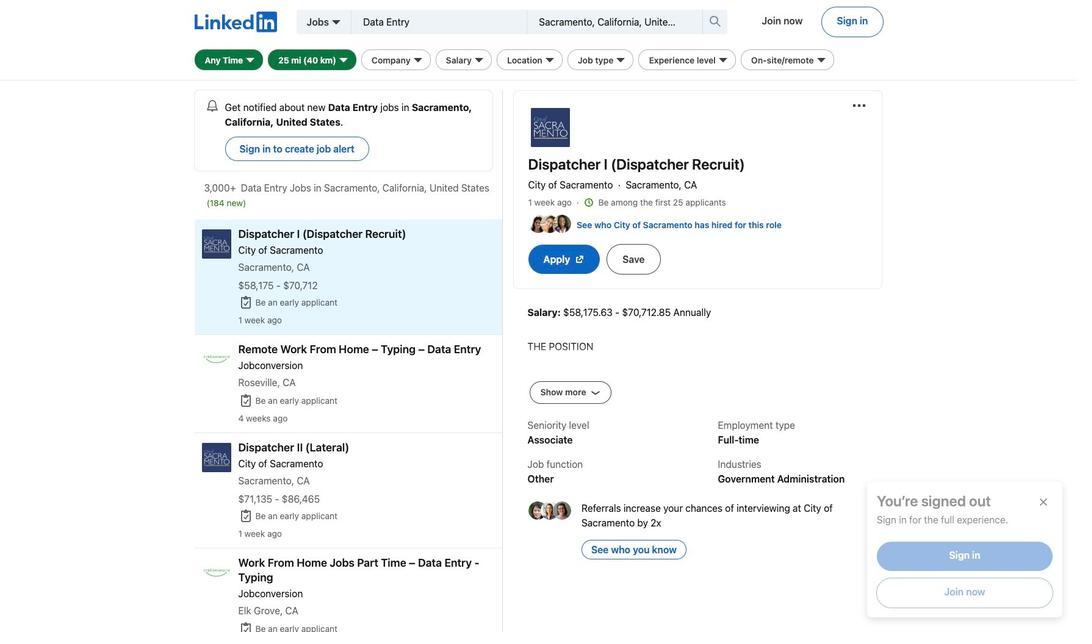 Task type: locate. For each thing, give the bounding box(es) containing it.
0 vertical spatial svg image
[[238, 394, 253, 408]]

city of sacramento image
[[528, 106, 572, 150]]

clock image
[[584, 198, 594, 207]]

svg image
[[238, 394, 253, 408], [238, 622, 253, 632]]

2 vertical spatial svg image
[[238, 509, 253, 524]]

main content
[[194, 90, 503, 632]]

2 svg image from the top
[[238, 622, 253, 632]]

svg image
[[575, 254, 585, 264], [238, 295, 253, 310], [238, 509, 253, 524]]

dialog
[[867, 482, 1062, 618]]

1 vertical spatial svg image
[[238, 622, 253, 632]]

primary element
[[194, 0, 883, 46]]

None search field
[[352, 10, 728, 34]]



Task type: describe. For each thing, give the bounding box(es) containing it.
Search job titles or companies search field
[[361, 15, 507, 29]]

1 vertical spatial svg image
[[238, 295, 253, 310]]

0 vertical spatial svg image
[[575, 254, 585, 264]]

1 svg image from the top
[[238, 394, 253, 408]]

Location search field
[[537, 15, 683, 29]]



Task type: vqa. For each thing, say whether or not it's contained in the screenshot.
Primary element
yes



